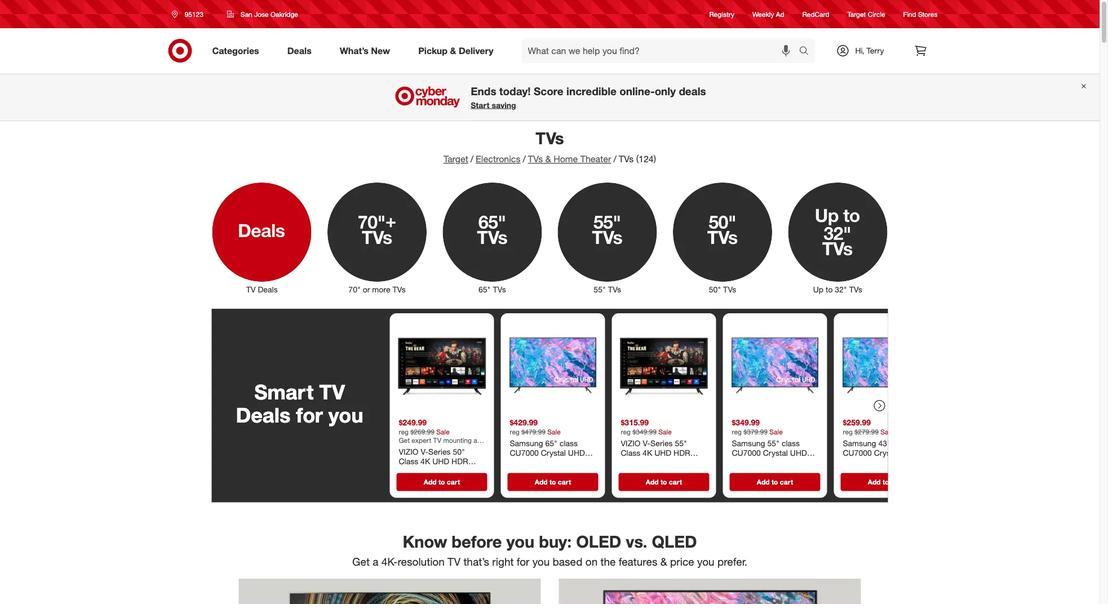 Task type: locate. For each thing, give the bounding box(es) containing it.
search button
[[794, 38, 821, 65]]

redcard link
[[803, 9, 830, 19]]

50"
[[709, 285, 721, 295], [453, 447, 465, 457]]

add down 4k
[[424, 478, 437, 487]]

2 add from the left
[[535, 478, 548, 487]]

reg inside $259.99 reg $279.99 sale
[[843, 428, 853, 436]]

1 horizontal spatial for
[[517, 556, 530, 569]]

3 add to cart button from the left
[[619, 473, 710, 491]]

$429.99
[[510, 418, 538, 428]]

add down $279.99
[[868, 478, 881, 487]]

sale inside $349.99 reg $379.99 sale
[[770, 428, 783, 436]]

add to cart button
[[397, 473, 487, 491], [508, 473, 598, 491], [619, 473, 710, 491], [730, 473, 821, 491], [841, 473, 932, 491]]

& right pickup on the top of the page
[[450, 45, 456, 56]]

4 add to cart button from the left
[[730, 473, 821, 491]]

3 add from the left
[[646, 478, 659, 487]]

$269.99
[[411, 428, 435, 436]]

reg for $315.99
[[621, 428, 631, 436]]

vs.
[[626, 532, 648, 552]]

70" or more tvs link
[[320, 180, 435, 295]]

for inside know before you buy: oled vs. qled get a 4k-resolution tv that's right for you based on the features & price you prefer.
[[517, 556, 530, 569]]

0 horizontal spatial smart
[[254, 379, 314, 404]]

pickup & delivery link
[[409, 38, 508, 63]]

reg inside $249.99 reg $269.99 sale
[[399, 428, 409, 436]]

know
[[403, 532, 447, 552]]

sale up series
[[437, 428, 450, 436]]

sale right $279.99
[[881, 428, 894, 436]]

32"
[[835, 285, 847, 295]]

4k
[[421, 457, 430, 467]]

4 cart from the left
[[780, 478, 793, 487]]

0 horizontal spatial &
[[450, 45, 456, 56]]

2 horizontal spatial /
[[614, 154, 617, 165]]

add to cart for $349.99
[[757, 478, 793, 487]]

$315.99 reg $349.99 sale
[[621, 418, 672, 436]]

cart for $429.99
[[558, 478, 571, 487]]

add down $315.99 reg $349.99 sale
[[646, 478, 659, 487]]

new
[[371, 45, 390, 56]]

vizio v-series 50" class 4k uhd hdr led smart tv - v505-j
[[399, 447, 482, 476]]

you
[[329, 403, 363, 427], [507, 532, 535, 552], [533, 556, 550, 569], [697, 556, 715, 569]]

target left electronics on the left top
[[444, 154, 468, 165]]

2 sale from the left
[[548, 428, 561, 436]]

reg for $349.99
[[732, 428, 742, 436]]

led
[[399, 467, 414, 476]]

2 cart from the left
[[558, 478, 571, 487]]

65" tvs link
[[435, 180, 550, 295]]

sale inside $315.99 reg $349.99 sale
[[659, 428, 672, 436]]

add to cart for $315.99
[[646, 478, 682, 487]]

that's
[[464, 556, 489, 569]]

0 vertical spatial &
[[450, 45, 456, 56]]

0 horizontal spatial $349.99
[[633, 428, 657, 436]]

&
[[450, 45, 456, 56], [546, 154, 551, 165], [661, 556, 667, 569]]

4 sale from the left
[[770, 428, 783, 436]]

vizio
[[399, 447, 419, 457]]

add for $349.99
[[757, 478, 770, 487]]

add to cart button for $315.99
[[619, 473, 710, 491]]

4 add from the left
[[757, 478, 770, 487]]

cart for $315.99
[[669, 478, 682, 487]]

1 vertical spatial &
[[546, 154, 551, 165]]

1 vertical spatial 50"
[[453, 447, 465, 457]]

tvs
[[536, 128, 564, 148], [528, 154, 543, 165], [619, 154, 634, 165], [393, 285, 406, 295], [493, 285, 506, 295], [608, 285, 621, 295], [723, 285, 737, 295], [850, 285, 863, 295]]

3 add to cart from the left
[[646, 478, 682, 487]]

or
[[363, 285, 370, 295]]

san
[[241, 10, 252, 18]]

1 add to cart from the left
[[424, 478, 460, 487]]

tv
[[246, 285, 256, 295], [319, 379, 345, 404], [440, 467, 449, 476], [448, 556, 461, 569]]

to for $259.99
[[883, 478, 889, 487]]

target left circle
[[848, 10, 866, 18]]

1 add from the left
[[424, 478, 437, 487]]

5 add from the left
[[868, 478, 881, 487]]

reg inside $349.99 reg $379.99 sale
[[732, 428, 742, 436]]

tv inside know before you buy: oled vs. qled get a 4k-resolution tv that's right for you based on the features & price you prefer.
[[448, 556, 461, 569]]

add to cart button for $429.99
[[508, 473, 598, 491]]

2 reg from the left
[[510, 428, 520, 436]]

What can we help you find? suggestions appear below search field
[[521, 38, 802, 63]]

weekly ad link
[[753, 9, 785, 19]]

up to 32" tvs link
[[780, 180, 896, 295]]

1 sale from the left
[[437, 428, 450, 436]]

0 horizontal spatial /
[[471, 154, 474, 165]]

1 vertical spatial deals
[[258, 285, 278, 295]]

0 horizontal spatial 50"
[[453, 447, 465, 457]]

$315.99
[[621, 418, 649, 428]]

1 horizontal spatial smart
[[416, 467, 437, 476]]

2 horizontal spatial &
[[661, 556, 667, 569]]

5 cart from the left
[[891, 478, 904, 487]]

cart for $259.99
[[891, 478, 904, 487]]

find stores
[[904, 10, 938, 18]]

3 cart from the left
[[669, 478, 682, 487]]

& inside pickup & delivery link
[[450, 45, 456, 56]]

tv inside the smart tv deals for you
[[319, 379, 345, 404]]

pickup
[[418, 45, 448, 56]]

the
[[601, 556, 616, 569]]

1 vertical spatial smart
[[416, 467, 437, 476]]

3 reg from the left
[[621, 428, 631, 436]]

1 horizontal spatial $349.99
[[732, 418, 760, 428]]

target inside tvs target / electronics / tvs & home theater / tvs (124)
[[444, 154, 468, 165]]

reg
[[399, 428, 409, 436], [510, 428, 520, 436], [621, 428, 631, 436], [732, 428, 742, 436], [843, 428, 853, 436]]

/ right electronics on the left top
[[523, 154, 526, 165]]

tv deals link
[[204, 180, 320, 295]]

1 vertical spatial target
[[444, 154, 468, 165]]

find
[[904, 10, 917, 18]]

1 vertical spatial for
[[517, 556, 530, 569]]

70" or more tvs
[[349, 285, 406, 295]]

1 reg from the left
[[399, 428, 409, 436]]

class
[[399, 457, 418, 467]]

tvs & home theater link
[[528, 154, 611, 165]]

reg inside $429.99 reg $479.99 sale
[[510, 428, 520, 436]]

hdr
[[452, 457, 468, 467]]

3 sale from the left
[[659, 428, 672, 436]]

4 add to cart from the left
[[757, 478, 793, 487]]

0 horizontal spatial for
[[296, 403, 323, 427]]

1 horizontal spatial &
[[546, 154, 551, 165]]

right
[[492, 556, 514, 569]]

target circle link
[[848, 9, 886, 19]]

vizio v-series 55" class 4k uhd hdr led smart tv - v555-j01 image
[[617, 318, 712, 413]]

0 vertical spatial smart
[[254, 379, 314, 404]]

deals inside the smart tv deals for you
[[236, 403, 291, 427]]

$349.99
[[732, 418, 760, 428], [633, 428, 657, 436]]

sale for $315.99
[[659, 428, 672, 436]]

0 vertical spatial for
[[296, 403, 323, 427]]

a
[[373, 556, 379, 569]]

resolution
[[398, 556, 445, 569]]

1 cart from the left
[[447, 478, 460, 487]]

sale inside $259.99 reg $279.99 sale
[[881, 428, 894, 436]]

deals link
[[278, 38, 326, 63]]

for
[[296, 403, 323, 427], [517, 556, 530, 569]]

$249.99 reg $269.99 sale
[[399, 418, 450, 436]]

70"
[[349, 285, 361, 295]]

5 add to cart button from the left
[[841, 473, 932, 491]]

0 vertical spatial target
[[848, 10, 866, 18]]

95123
[[185, 10, 203, 18]]

/ right target link
[[471, 154, 474, 165]]

sale inside $249.99 reg $269.99 sale
[[437, 428, 450, 436]]

4 reg from the left
[[732, 428, 742, 436]]

features
[[619, 556, 658, 569]]

55" tvs
[[594, 285, 621, 295]]

san jose oakridge button
[[220, 4, 306, 24]]

5 sale from the left
[[881, 428, 894, 436]]

get
[[352, 556, 370, 569]]

cart for $249.99
[[447, 478, 460, 487]]

target link
[[444, 154, 468, 165]]

2 add to cart from the left
[[535, 478, 571, 487]]

$429.99 reg $479.99 sale
[[510, 418, 561, 436]]

2 vertical spatial deals
[[236, 403, 291, 427]]

& left home
[[546, 154, 551, 165]]

& left price
[[661, 556, 667, 569]]

only
[[655, 85, 676, 98]]

you inside the smart tv deals for you
[[329, 403, 363, 427]]

1 add to cart button from the left
[[397, 473, 487, 491]]

0 vertical spatial 50"
[[709, 285, 721, 295]]

& inside tvs target / electronics / tvs & home theater / tvs (124)
[[546, 154, 551, 165]]

weekly ad
[[753, 10, 785, 18]]

add down $479.99
[[535, 478, 548, 487]]

reg for $429.99
[[510, 428, 520, 436]]

reg inside $315.99 reg $349.99 sale
[[621, 428, 631, 436]]

sale right $479.99
[[548, 428, 561, 436]]

1 horizontal spatial /
[[523, 154, 526, 165]]

smart
[[254, 379, 314, 404], [416, 467, 437, 476]]

sale right "$315.99"
[[659, 428, 672, 436]]

delivery
[[459, 45, 494, 56]]

cart for $349.99
[[780, 478, 793, 487]]

pickup & delivery
[[418, 45, 494, 56]]

0 horizontal spatial target
[[444, 154, 468, 165]]

5 reg from the left
[[843, 428, 853, 436]]

2 vertical spatial &
[[661, 556, 667, 569]]

50" inside vizio v-series 50" class 4k uhd hdr led smart tv - v505-j
[[453, 447, 465, 457]]

/ right theater
[[614, 154, 617, 165]]

carousel region
[[212, 309, 938, 521]]

2 add to cart button from the left
[[508, 473, 598, 491]]

add down $379.99
[[757, 478, 770, 487]]

5 add to cart from the left
[[868, 478, 904, 487]]

add for $249.99
[[424, 478, 437, 487]]

smart inside vizio v-series 50" class 4k uhd hdr led smart tv - v505-j
[[416, 467, 437, 476]]

online-
[[620, 85, 655, 98]]

sale inside $429.99 reg $479.99 sale
[[548, 428, 561, 436]]

what's new link
[[330, 38, 404, 63]]

categories link
[[203, 38, 273, 63]]

sale right $379.99
[[770, 428, 783, 436]]



Task type: vqa. For each thing, say whether or not it's contained in the screenshot.
Class
yes



Task type: describe. For each thing, give the bounding box(es) containing it.
$249.99
[[399, 418, 427, 428]]

$349.99 reg $379.99 sale
[[732, 418, 783, 436]]

sale for $429.99
[[548, 428, 561, 436]]

to for $429.99
[[550, 478, 556, 487]]

jose
[[254, 10, 269, 18]]

-
[[451, 467, 454, 476]]

home
[[554, 154, 578, 165]]

smart tv deals for you
[[236, 379, 363, 427]]

tvs target / electronics / tvs & home theater / tvs (124)
[[444, 128, 656, 165]]

sale for $259.99
[[881, 428, 894, 436]]

ends today! score incredible online-only deals start saving
[[471, 85, 706, 110]]

$279.99
[[855, 428, 879, 436]]

add to cart for $249.99
[[424, 478, 460, 487]]

deals
[[679, 85, 706, 98]]

sale for $349.99
[[770, 428, 783, 436]]

& inside know before you buy: oled vs. qled get a 4k-resolution tv that's right for you based on the features & price you prefer.
[[661, 556, 667, 569]]

3 / from the left
[[614, 154, 617, 165]]

v-
[[421, 447, 429, 457]]

(124)
[[636, 154, 656, 165]]

to for $315.99
[[661, 478, 667, 487]]

registry link
[[710, 9, 735, 19]]

1 horizontal spatial 50"
[[709, 285, 721, 295]]

50" tvs
[[709, 285, 737, 295]]

search
[[794, 46, 821, 57]]

$349.99 inside $315.99 reg $349.99 sale
[[633, 428, 657, 436]]

$259.99
[[843, 418, 871, 428]]

tv inside vizio v-series 50" class 4k uhd hdr led smart tv - v505-j
[[440, 467, 449, 476]]

incredible
[[567, 85, 617, 98]]

categories
[[212, 45, 259, 56]]

prefer.
[[718, 556, 748, 569]]

based
[[553, 556, 583, 569]]

65"
[[479, 285, 491, 295]]

on
[[586, 556, 598, 569]]

add to cart for $259.99
[[868, 478, 904, 487]]

50" tvs link
[[665, 180, 780, 295]]

tv deals
[[246, 285, 278, 295]]

reg for $259.99
[[843, 428, 853, 436]]

oled
[[576, 532, 622, 552]]

terry
[[867, 46, 884, 56]]

65" tvs
[[479, 285, 506, 295]]

0 vertical spatial deals
[[287, 45, 312, 56]]

more
[[372, 285, 390, 295]]

score
[[534, 85, 564, 98]]

to for $349.99
[[772, 478, 778, 487]]

sale for $249.99
[[437, 428, 450, 436]]

what's
[[340, 45, 369, 56]]

electronics link
[[476, 154, 521, 165]]

2 / from the left
[[523, 154, 526, 165]]

uhd
[[433, 457, 449, 467]]

circle
[[868, 10, 886, 18]]

san jose oakridge
[[241, 10, 298, 18]]

4k-
[[382, 556, 398, 569]]

1 / from the left
[[471, 154, 474, 165]]

samsung 55" class cu7000 crystal uhd 4k smart tv - titan gray (un55cu7000) image
[[728, 318, 823, 413]]

theater
[[581, 154, 611, 165]]

up to 32" tvs
[[813, 285, 863, 295]]

ends
[[471, 85, 496, 98]]

95123 button
[[164, 4, 215, 24]]

add to cart button for $259.99
[[841, 473, 932, 491]]

ad
[[776, 10, 785, 18]]

series
[[429, 447, 451, 457]]

add to cart button for $349.99
[[730, 473, 821, 491]]

weekly
[[753, 10, 774, 18]]

qled
[[652, 532, 697, 552]]

electronics
[[476, 154, 521, 165]]

before
[[452, 532, 502, 552]]

price
[[670, 556, 694, 569]]

registry
[[710, 10, 735, 18]]

$379.99
[[744, 428, 768, 436]]

j
[[478, 467, 482, 476]]

cyber monday target deals image
[[394, 83, 462, 111]]

hi,
[[856, 46, 865, 56]]

add to cart for $429.99
[[535, 478, 571, 487]]

1 horizontal spatial target
[[848, 10, 866, 18]]

find stores link
[[904, 9, 938, 19]]

add for $315.99
[[646, 478, 659, 487]]

$349.99 inside $349.99 reg $379.99 sale
[[732, 418, 760, 428]]

reg for $249.99
[[399, 428, 409, 436]]

add for $429.99
[[535, 478, 548, 487]]

add to cart button for $249.99
[[397, 473, 487, 491]]

stores
[[918, 10, 938, 18]]

smart inside the smart tv deals for you
[[254, 379, 314, 404]]

add for $259.99
[[868, 478, 881, 487]]

$479.99
[[522, 428, 546, 436]]

to inside the up to 32" tvs link
[[826, 285, 833, 295]]

know before you buy: oled vs. qled get a 4k-resolution tv that's right for you based on the features & price you prefer.
[[352, 532, 748, 569]]

v505-
[[457, 467, 478, 476]]

oakridge
[[271, 10, 298, 18]]

today!
[[499, 85, 531, 98]]

buy:
[[539, 532, 572, 552]]

vizio v-series 50" class 4k uhd hdr led smart tv - v505-j image
[[394, 318, 490, 413]]

redcard
[[803, 10, 830, 18]]

samsung 65" class cu7000 crystal uhd 4k smart tv - titan gray (un65cu7000) image
[[505, 318, 601, 413]]

samsung 43" class cu7000 crystal uhd 4k smart tv - titan gray (un43cu7000) image
[[839, 318, 934, 413]]

up
[[813, 285, 824, 295]]

55"
[[594, 285, 606, 295]]

target circle
[[848, 10, 886, 18]]

hi, terry
[[856, 46, 884, 56]]

for inside the smart tv deals for you
[[296, 403, 323, 427]]

$259.99 reg $279.99 sale
[[843, 418, 894, 436]]

saving
[[492, 100, 516, 110]]

what's new
[[340, 45, 390, 56]]



